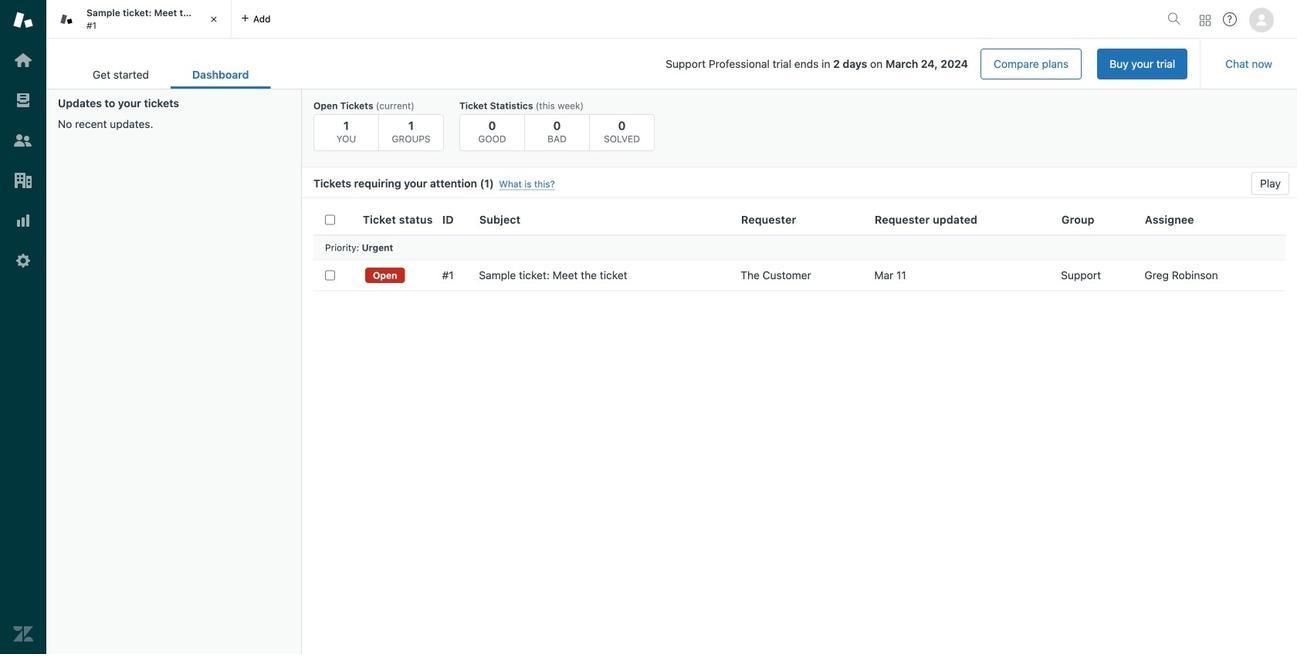 Task type: locate. For each thing, give the bounding box(es) containing it.
tab
[[46, 0, 232, 39], [71, 60, 171, 89]]

None checkbox
[[325, 271, 335, 281]]

zendesk products image
[[1200, 15, 1211, 26]]

0 vertical spatial tab
[[46, 0, 232, 39]]

tab list
[[71, 60, 271, 89]]

zendesk image
[[13, 625, 33, 645]]

customers image
[[13, 131, 33, 151]]

grid
[[302, 205, 1297, 655]]

reporting image
[[13, 211, 33, 231]]



Task type: describe. For each thing, give the bounding box(es) containing it.
get help image
[[1223, 12, 1237, 26]]

close image
[[206, 12, 222, 27]]

organizations image
[[13, 171, 33, 191]]

get started image
[[13, 50, 33, 70]]

main element
[[0, 0, 46, 655]]

views image
[[13, 90, 33, 110]]

March 24, 2024 text field
[[886, 58, 968, 70]]

admin image
[[13, 251, 33, 271]]

tabs tab list
[[46, 0, 1161, 39]]

zendesk support image
[[13, 10, 33, 30]]

1 vertical spatial tab
[[71, 60, 171, 89]]

Select All Tickets checkbox
[[325, 215, 335, 225]]



Task type: vqa. For each thing, say whether or not it's contained in the screenshot.
"Select All Tickets" checkbox
yes



